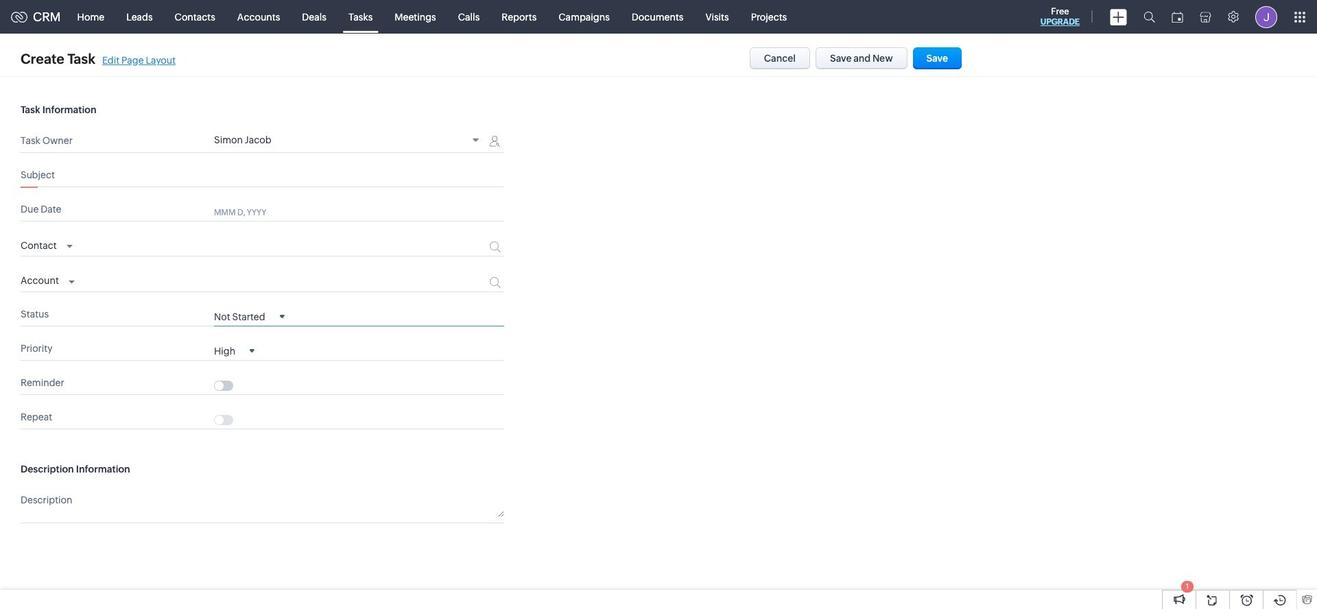 Task type: vqa. For each thing, say whether or not it's contained in the screenshot.
quote
no



Task type: locate. For each thing, give the bounding box(es) containing it.
search element
[[1136, 0, 1164, 34]]

mmm d, yyyy text field
[[214, 207, 461, 217]]

None button
[[750, 47, 810, 69], [816, 47, 907, 69], [913, 47, 962, 69], [750, 47, 810, 69], [816, 47, 907, 69], [913, 47, 962, 69]]

profile image
[[1256, 6, 1278, 28]]

search image
[[1144, 11, 1155, 23]]

logo image
[[11, 11, 27, 22]]

None text field
[[214, 492, 504, 517]]

None field
[[214, 134, 484, 148], [21, 236, 72, 253], [21, 271, 75, 288], [214, 310, 284, 322], [214, 345, 255, 357], [214, 134, 484, 148], [21, 236, 72, 253], [21, 271, 75, 288], [214, 310, 284, 322], [214, 345, 255, 357]]

create menu element
[[1102, 0, 1136, 33]]

calendar image
[[1172, 11, 1184, 22]]



Task type: describe. For each thing, give the bounding box(es) containing it.
create menu image
[[1110, 9, 1127, 25]]

profile element
[[1247, 0, 1286, 33]]



